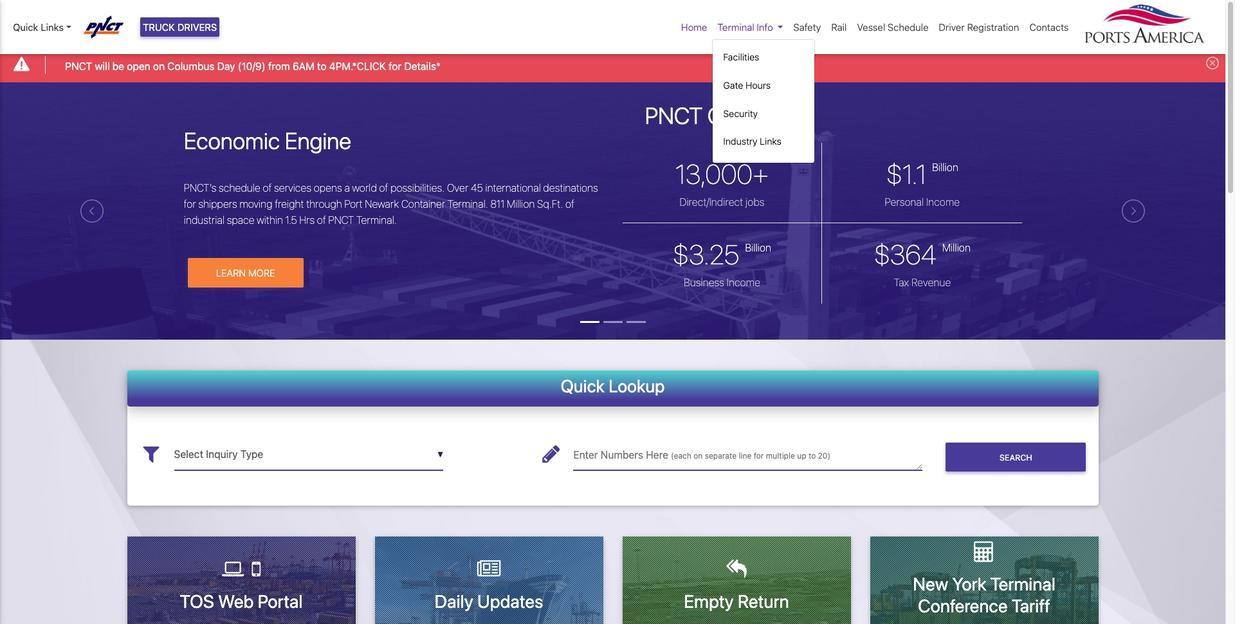 Task type: describe. For each thing, give the bounding box(es) containing it.
tos web portal
[[180, 591, 303, 612]]

truck drivers
[[143, 21, 217, 33]]

hrs
[[299, 214, 315, 226]]

$1.1
[[887, 157, 927, 190]]

newark
[[365, 198, 399, 210]]

safety link
[[788, 15, 826, 40]]

on for separate
[[694, 451, 703, 461]]

registration
[[967, 21, 1019, 33]]

enter
[[574, 449, 598, 461]]

generates:
[[708, 102, 813, 130]]

for inside enter numbers here (each on separate line for multiple up to 20)
[[754, 451, 764, 461]]

6am
[[293, 60, 314, 72]]

billion for $3.25
[[745, 242, 771, 253]]

new
[[913, 574, 949, 595]]

international
[[485, 182, 541, 194]]

pnct inside pnct's schedule of services opens a world of possibilities.                                 over 45 international destinations for shippers moving freight through port newark container terminal.                                 811 million sq.ft. of industrial space within 1.5 hrs of pnct terminal.
[[328, 214, 354, 226]]

schedule
[[219, 182, 260, 194]]

search
[[1000, 453, 1033, 463]]

sq.ft.
[[537, 198, 563, 210]]

freight
[[275, 198, 304, 210]]

close image
[[1206, 57, 1219, 70]]

drivers
[[177, 21, 217, 33]]

pnct for pnct generates:
[[645, 102, 703, 130]]

multiple
[[766, 451, 795, 461]]

of right 'hrs' at the top left of the page
[[317, 214, 326, 226]]

daily
[[435, 591, 473, 612]]

will
[[95, 60, 110, 72]]

personal income
[[885, 196, 960, 208]]

quick lookup
[[561, 376, 665, 396]]

economic engine
[[184, 127, 351, 154]]

driver
[[939, 21, 965, 33]]

pnct's schedule of services opens a world of possibilities.                                 over 45 international destinations for shippers moving freight through port newark container terminal.                                 811 million sq.ft. of industrial space within 1.5 hrs of pnct terminal.
[[184, 182, 598, 226]]

$3.25
[[673, 238, 740, 270]]

within
[[257, 214, 283, 226]]

return
[[738, 591, 789, 612]]

security
[[723, 108, 758, 119]]

truck drivers link
[[140, 17, 220, 37]]

links for quick links
[[41, 21, 64, 33]]

pnct will be open on columbus day (10/9) from 6am to 4pm.*click for details* alert
[[0, 47, 1226, 82]]

gate hours link
[[718, 73, 810, 98]]

tariff
[[1012, 595, 1051, 616]]

more
[[248, 267, 275, 279]]

world
[[352, 182, 377, 194]]

4pm.*click
[[329, 60, 386, 72]]

moving
[[240, 198, 272, 210]]

gate hours
[[723, 80, 771, 91]]

search button
[[946, 443, 1086, 472]]

of down destinations
[[566, 198, 575, 210]]

enter numbers here (each on separate line for multiple up to 20)
[[574, 449, 831, 461]]

vessel schedule link
[[852, 15, 934, 40]]

port
[[344, 198, 363, 210]]

$1.1 billion
[[887, 157, 959, 190]]

0 horizontal spatial terminal
[[718, 21, 755, 33]]

separate
[[705, 451, 737, 461]]

over
[[447, 182, 469, 194]]

schedule
[[888, 21, 929, 33]]

pnct generates:
[[645, 102, 813, 130]]

for inside pnct's schedule of services opens a world of possibilities.                                 over 45 international destinations for shippers moving freight through port newark container terminal.                                 811 million sq.ft. of industrial space within 1.5 hrs of pnct terminal.
[[184, 198, 196, 210]]

through
[[306, 198, 342, 210]]

destinations
[[543, 182, 598, 194]]

be
[[112, 60, 124, 72]]

security link
[[718, 101, 810, 126]]

day
[[217, 60, 235, 72]]

$364 million
[[874, 238, 971, 270]]

quick links link
[[13, 20, 71, 34]]

13,000+ direct/indirect jobs
[[676, 157, 769, 208]]

personal
[[885, 196, 924, 208]]

truck
[[143, 21, 175, 33]]

terminal inside new york terminal conference tariff
[[991, 574, 1056, 595]]

contacts
[[1030, 21, 1069, 33]]

of up 'newark'
[[379, 182, 388, 194]]

tax
[[894, 276, 909, 288]]

empty return
[[684, 591, 789, 612]]

home
[[681, 21, 707, 33]]

13,000+
[[676, 157, 769, 190]]

home link
[[676, 15, 713, 40]]

billion for $1.1
[[932, 161, 959, 173]]

updates
[[477, 591, 543, 612]]

daily updates
[[435, 591, 543, 612]]

line
[[739, 451, 752, 461]]

on for columbus
[[153, 60, 165, 72]]

industry
[[723, 136, 758, 147]]

income for $1.1
[[926, 196, 960, 208]]

million inside $364 million
[[943, 242, 971, 253]]

economic
[[184, 127, 280, 154]]

to for 20)
[[809, 451, 816, 461]]

links for industry links
[[760, 136, 782, 147]]

terminal info
[[718, 21, 773, 33]]

industrial
[[184, 214, 225, 226]]

pnct for pnct will be open on columbus day (10/9) from 6am to 4pm.*click for details*
[[65, 60, 92, 72]]



Task type: locate. For each thing, give the bounding box(es) containing it.
learn more button
[[188, 258, 304, 288]]

1 vertical spatial million
[[943, 242, 971, 253]]

terminal up tariff
[[991, 574, 1056, 595]]

million up the revenue
[[943, 242, 971, 253]]

vessel schedule
[[857, 21, 929, 33]]

on
[[153, 60, 165, 72], [694, 451, 703, 461]]

income down $1.1 billion
[[926, 196, 960, 208]]

to
[[317, 60, 327, 72], [809, 451, 816, 461]]

possibilities.
[[391, 182, 445, 194]]

0 vertical spatial income
[[926, 196, 960, 208]]

info
[[757, 21, 773, 33]]

terminal. down 'newark'
[[356, 214, 397, 226]]

1 vertical spatial pnct
[[645, 102, 703, 130]]

for
[[389, 60, 402, 72], [184, 198, 196, 210], [754, 451, 764, 461]]

811
[[491, 198, 505, 210]]

0 vertical spatial million
[[507, 198, 535, 210]]

1 horizontal spatial terminal.
[[448, 198, 488, 210]]

1 horizontal spatial terminal
[[991, 574, 1056, 595]]

rail
[[832, 21, 847, 33]]

safety
[[794, 21, 821, 33]]

terminal info link
[[713, 15, 788, 40]]

45
[[471, 182, 483, 194]]

on inside alert
[[153, 60, 165, 72]]

0 horizontal spatial pnct
[[65, 60, 92, 72]]

billion right $1.1
[[932, 161, 959, 173]]

pnct's
[[184, 182, 216, 194]]

1 vertical spatial links
[[760, 136, 782, 147]]

links inside quick links link
[[41, 21, 64, 33]]

quick
[[13, 21, 38, 33], [561, 376, 605, 396]]

web
[[218, 591, 254, 612]]

None text field
[[574, 439, 923, 471]]

0 horizontal spatial billion
[[745, 242, 771, 253]]

industry links link
[[718, 130, 810, 154]]

direct/indirect
[[680, 196, 743, 208]]

pnct inside alert
[[65, 60, 92, 72]]

2 vertical spatial pnct
[[328, 214, 354, 226]]

1 horizontal spatial to
[[809, 451, 816, 461]]

0 horizontal spatial for
[[184, 198, 196, 210]]

billion
[[932, 161, 959, 173], [745, 242, 771, 253]]

0 vertical spatial terminal
[[718, 21, 755, 33]]

for down pnct's
[[184, 198, 196, 210]]

0 vertical spatial links
[[41, 21, 64, 33]]

million down 'international'
[[507, 198, 535, 210]]

a
[[344, 182, 350, 194]]

0 horizontal spatial terminal.
[[356, 214, 397, 226]]

shippers
[[198, 198, 237, 210]]

quick for quick links
[[13, 21, 38, 33]]

0 vertical spatial for
[[389, 60, 402, 72]]

2 horizontal spatial pnct
[[645, 102, 703, 130]]

york
[[952, 574, 987, 595]]

driver registration link
[[934, 15, 1025, 40]]

from
[[268, 60, 290, 72]]

facilities link
[[718, 45, 810, 70]]

1 vertical spatial quick
[[561, 376, 605, 396]]

0 horizontal spatial links
[[41, 21, 64, 33]]

details*
[[404, 60, 441, 72]]

conference
[[918, 595, 1008, 616]]

container
[[401, 198, 445, 210]]

1 vertical spatial terminal.
[[356, 214, 397, 226]]

business
[[684, 276, 724, 288]]

0 vertical spatial quick
[[13, 21, 38, 33]]

space
[[227, 214, 255, 226]]

driver registration
[[939, 21, 1019, 33]]

1 horizontal spatial pnct
[[328, 214, 354, 226]]

empty
[[684, 591, 734, 612]]

terminal left info
[[718, 21, 755, 33]]

for left details*
[[389, 60, 402, 72]]

income for $3.25
[[727, 276, 761, 288]]

billion inside $1.1 billion
[[932, 161, 959, 173]]

1.5
[[285, 214, 297, 226]]

learn more
[[216, 267, 275, 279]]

million inside pnct's schedule of services opens a world of possibilities.                                 over 45 international destinations for shippers moving freight through port newark container terminal.                                 811 million sq.ft. of industrial space within 1.5 hrs of pnct terminal.
[[507, 198, 535, 210]]

hours
[[746, 80, 771, 91]]

▼
[[438, 450, 443, 460]]

numbers
[[601, 449, 643, 461]]

billion inside $3.25 billion
[[745, 242, 771, 253]]

new york terminal conference tariff
[[913, 574, 1056, 616]]

0 horizontal spatial quick
[[13, 21, 38, 33]]

0 vertical spatial pnct
[[65, 60, 92, 72]]

quick links
[[13, 21, 64, 33]]

pnct will be open on columbus day (10/9) from 6am to 4pm.*click for details*
[[65, 60, 441, 72]]

for right line
[[754, 451, 764, 461]]

0 horizontal spatial on
[[153, 60, 165, 72]]

learn
[[216, 267, 246, 279]]

to right up
[[809, 451, 816, 461]]

2 horizontal spatial for
[[754, 451, 764, 461]]

0 vertical spatial on
[[153, 60, 165, 72]]

here
[[646, 449, 669, 461]]

2 vertical spatial for
[[754, 451, 764, 461]]

on right the open
[[153, 60, 165, 72]]

1 horizontal spatial links
[[760, 136, 782, 147]]

to inside enter numbers here (each on separate line for multiple up to 20)
[[809, 451, 816, 461]]

open
[[127, 60, 150, 72]]

0 horizontal spatial million
[[507, 198, 535, 210]]

1 horizontal spatial billion
[[932, 161, 959, 173]]

to inside alert
[[317, 60, 327, 72]]

1 vertical spatial billion
[[745, 242, 771, 253]]

1 horizontal spatial million
[[943, 242, 971, 253]]

pnct will be open on columbus day (10/9) from 6am to 4pm.*click for details* link
[[65, 58, 441, 74]]

1 horizontal spatial for
[[389, 60, 402, 72]]

on right (each
[[694, 451, 703, 461]]

tos
[[180, 591, 214, 612]]

1 vertical spatial to
[[809, 451, 816, 461]]

links
[[41, 21, 64, 33], [760, 136, 782, 147]]

1 horizontal spatial quick
[[561, 376, 605, 396]]

million
[[507, 198, 535, 210], [943, 242, 971, 253]]

vessel
[[857, 21, 886, 33]]

0 vertical spatial terminal.
[[448, 198, 488, 210]]

1 vertical spatial terminal
[[991, 574, 1056, 595]]

1 vertical spatial income
[[727, 276, 761, 288]]

on inside enter numbers here (each on separate line for multiple up to 20)
[[694, 451, 703, 461]]

quick for quick lookup
[[561, 376, 605, 396]]

0 horizontal spatial income
[[727, 276, 761, 288]]

20)
[[818, 451, 831, 461]]

income
[[926, 196, 960, 208], [727, 276, 761, 288]]

of up moving
[[263, 182, 272, 194]]

(10/9)
[[238, 60, 266, 72]]

gate
[[723, 80, 743, 91]]

None text field
[[174, 439, 443, 471]]

to right 6am
[[317, 60, 327, 72]]

0 horizontal spatial to
[[317, 60, 327, 72]]

0 vertical spatial to
[[317, 60, 327, 72]]

$3.25 billion
[[673, 238, 771, 270]]

0 vertical spatial billion
[[932, 161, 959, 173]]

1 vertical spatial on
[[694, 451, 703, 461]]

income down $3.25 billion
[[727, 276, 761, 288]]

lookup
[[609, 376, 665, 396]]

billion down jobs
[[745, 242, 771, 253]]

for inside alert
[[389, 60, 402, 72]]

industry links
[[723, 136, 782, 147]]

jobs
[[746, 196, 765, 208]]

(each
[[671, 451, 692, 461]]

1 horizontal spatial income
[[926, 196, 960, 208]]

contacts link
[[1025, 15, 1074, 40]]

business income
[[684, 276, 761, 288]]

revenue
[[912, 276, 951, 288]]

services
[[274, 182, 311, 194]]

1 vertical spatial for
[[184, 198, 196, 210]]

1 horizontal spatial on
[[694, 451, 703, 461]]

terminal. down 45
[[448, 198, 488, 210]]

engine
[[285, 127, 351, 154]]

of
[[263, 182, 272, 194], [379, 182, 388, 194], [566, 198, 575, 210], [317, 214, 326, 226]]

to for 4pm.*click
[[317, 60, 327, 72]]

links inside industry links link
[[760, 136, 782, 147]]

$364
[[874, 238, 937, 270]]

up
[[797, 451, 807, 461]]

columbus
[[167, 60, 215, 72]]

welcome to port newmark container terminal image
[[0, 82, 1226, 412]]



Task type: vqa. For each thing, say whether or not it's contained in the screenshot.
Quick Links's "QUICK"
yes



